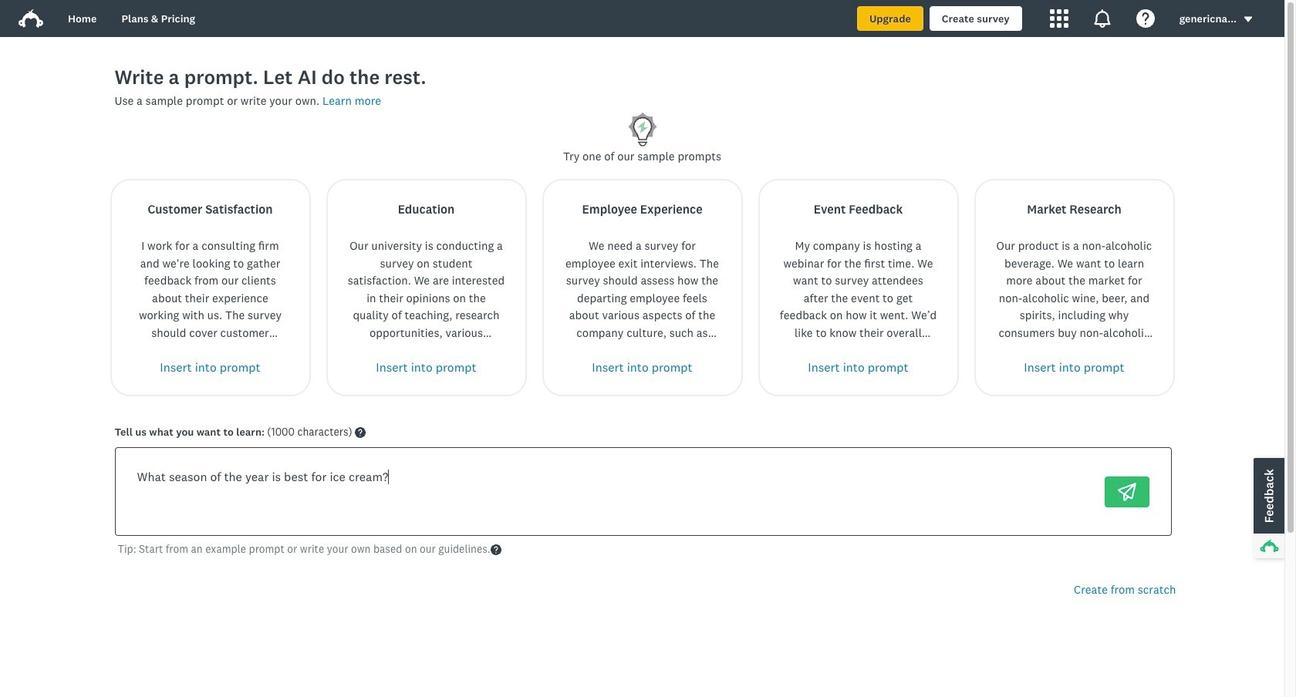 Task type: vqa. For each thing, say whether or not it's contained in the screenshot.
Products icon
yes



Task type: locate. For each thing, give the bounding box(es) containing it.
light bulb with lightning bolt inside showing a new idea image
[[624, 110, 661, 148]]

2 brand logo image from the top
[[19, 9, 43, 28]]

notification center icon image
[[1093, 9, 1112, 28]]

hover for help content image
[[355, 428, 366, 439]]

dropdown arrow icon image
[[1243, 14, 1254, 25], [1245, 17, 1253, 22]]

brand logo image
[[19, 6, 43, 31], [19, 9, 43, 28]]

products icon image
[[1050, 9, 1069, 28], [1050, 9, 1069, 28]]

1 brand logo image from the top
[[19, 6, 43, 31]]

airplane icon that submits your build survey with ai prompt image
[[1118, 483, 1136, 502], [1118, 483, 1136, 502]]

None text field
[[125, 458, 1086, 527]]



Task type: describe. For each thing, give the bounding box(es) containing it.
help icon image
[[1137, 9, 1155, 28]]

hover for help content image
[[491, 545, 502, 556]]



